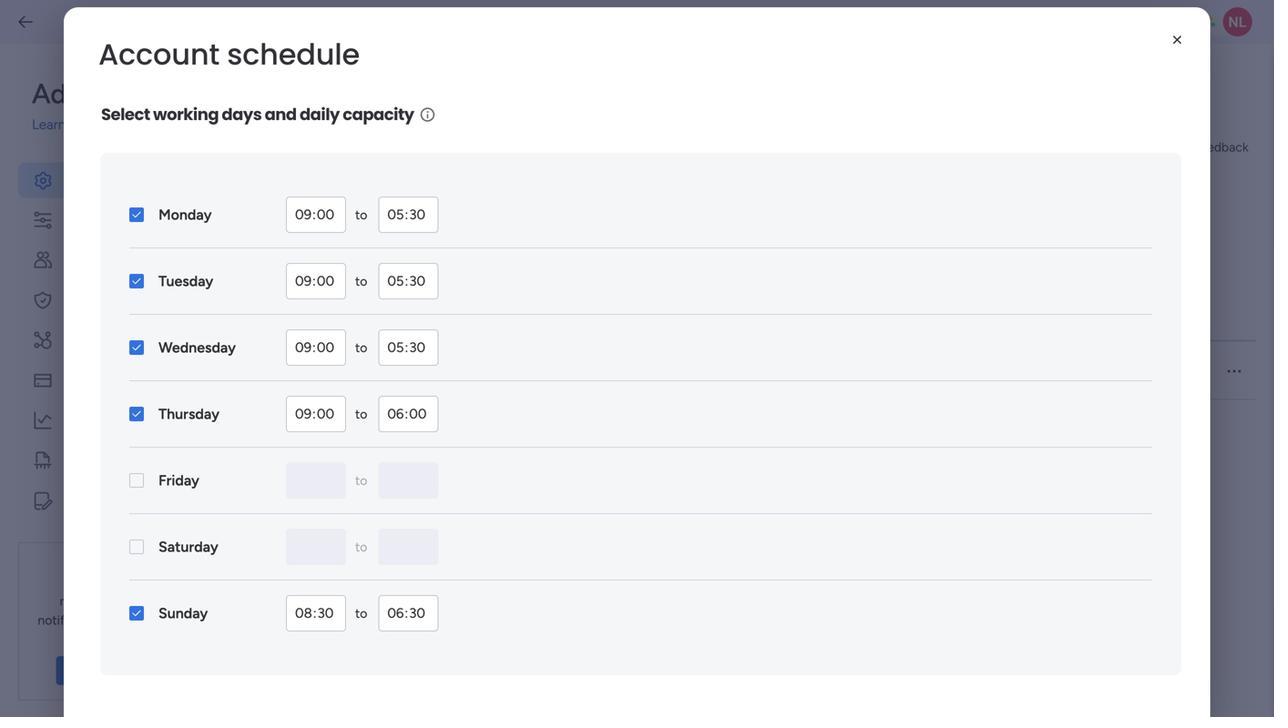 Task type: locate. For each thing, give the bounding box(es) containing it.
2 vertical spatial account
[[317, 364, 366, 379]]

account schedule dialog
[[0, 0, 1275, 718]]

th
[[670, 364, 685, 379]]

fr
[[699, 364, 710, 379]]

0 vertical spatial learn
[[32, 117, 66, 133]]

slack
[[90, 632, 121, 648]]

None time field
[[286, 197, 346, 233], [378, 197, 438, 233], [286, 263, 346, 300], [378, 263, 438, 300], [286, 330, 346, 366], [378, 330, 438, 366], [286, 396, 346, 433], [378, 396, 438, 433], [286, 596, 346, 632], [378, 596, 438, 632], [286, 197, 346, 233], [378, 197, 438, 233], [286, 263, 346, 300], [378, 263, 438, 300], [286, 330, 346, 366], [378, 330, 438, 366], [286, 396, 346, 433], [378, 396, 438, 433], [286, 596, 346, 632], [378, 596, 438, 632]]

grid
[[299, 291, 1256, 718]]

working
[[550, 308, 597, 323]]

0 horizontal spatial days
[[222, 103, 262, 126]]

and left assign
[[344, 189, 365, 205]]

None text field
[[286, 529, 346, 566]]

1 vertical spatial learn
[[64, 664, 96, 679]]

a inside 'button'
[[373, 242, 380, 260]]

2 vertical spatial days
[[600, 308, 627, 323]]

off right edit
[[848, 364, 865, 379]]

learn more link
[[32, 115, 230, 135]]

days
[[222, 103, 262, 126], [557, 189, 583, 205], [600, 308, 627, 323]]

row up edit
[[299, 291, 1256, 342]]

assign
[[369, 189, 405, 205]]

dapulse x slim image
[[157, 551, 167, 567]]

general button
[[18, 163, 230, 198]]

noah lott image
[[1224, 7, 1253, 36]]

1 vertical spatial and
[[344, 189, 365, 205]]

schedule right assigned
[[1101, 364, 1152, 379]]

tidy up
[[68, 451, 124, 471]]

days inside account schedule document
[[222, 103, 262, 126]]

1 horizontal spatial days
[[557, 189, 583, 205]]

add
[[343, 242, 369, 260]]

0 horizontal spatial and
[[265, 103, 297, 126]]

time
[[791, 308, 819, 323], [817, 364, 845, 379]]

more left select
[[69, 117, 101, 133]]

2 horizontal spatial days
[[600, 308, 627, 323]]

0 vertical spatial account schedule
[[98, 34, 360, 75]]

time off
[[791, 308, 839, 323]]

row
[[299, 291, 1256, 342], [302, 342, 1256, 400]]

to for sunday
[[355, 606, 367, 622]]

not
[[1000, 364, 1019, 379]]

schedule down work
[[384, 242, 443, 260]]

account down "account schedule" field
[[392, 87, 452, 106]]

1 vertical spatial time
[[817, 364, 845, 379]]

schedules,
[[439, 189, 499, 205]]

work schedule
[[302, 136, 517, 176]]

grid containing schedule
[[299, 291, 1256, 718]]

account up administration
[[98, 34, 220, 75]]

get your monday.com notifications directly on slack
[[38, 575, 155, 648]]

friday
[[158, 472, 199, 490]]

security button
[[18, 283, 230, 318]]

1 vertical spatial more
[[99, 664, 129, 679]]

1 vertical spatial days
[[557, 189, 583, 205]]

time right edit
[[817, 364, 845, 379]]

account schedule up the select working days and daily capacity
[[98, 34, 360, 75]]

tidy up button
[[18, 443, 230, 479]]

0 vertical spatial and
[[265, 103, 297, 126]]

off
[[822, 308, 839, 323], [848, 364, 865, 379]]

get
[[72, 575, 93, 590]]

teams
[[678, 189, 713, 205]]

api (setup and view your account api token) image
[[32, 330, 54, 352]]

a right assigned
[[1091, 364, 1098, 379]]

to for thursday
[[355, 407, 367, 422]]

profile
[[312, 87, 356, 106]]

0 vertical spatial a
[[373, 242, 380, 260]]

row down time off
[[302, 342, 1256, 400]]

more down slack
[[99, 664, 129, 679]]

account schedule down schedule on the left of the page
[[317, 364, 420, 379]]

su
[[547, 364, 562, 379]]

and left daily
[[265, 103, 297, 126]]

0 vertical spatial off
[[822, 308, 839, 323]]

give
[[1167, 139, 1193, 155]]

schedule up schedules,
[[384, 136, 517, 176]]

a
[[373, 242, 380, 260], [1091, 364, 1098, 379]]

1 horizontal spatial and
[[344, 189, 365, 205]]

time up edit
[[791, 308, 819, 323]]

more
[[69, 117, 101, 133], [99, 664, 129, 679]]

customization
[[68, 210, 174, 230]]

is
[[988, 364, 997, 379]]

anyone
[[913, 364, 957, 379]]

select
[[101, 103, 150, 126]]

account schedule inside field
[[98, 34, 360, 75]]

give feedback button
[[1134, 133, 1256, 162]]

learn inside administration learn more
[[32, 117, 66, 133]]

schedule up the profile
[[227, 34, 360, 75]]

1 vertical spatial off
[[848, 364, 865, 379]]

a right the add
[[373, 242, 380, 260]]

schedule
[[227, 34, 360, 75], [384, 136, 517, 176], [384, 242, 443, 260], [369, 364, 420, 379], [1101, 364, 1152, 379]]

schedule
[[323, 308, 376, 323]]

account schedule
[[98, 34, 360, 75], [317, 364, 420, 379]]

0 horizontal spatial a
[[373, 242, 380, 260]]

to for wednesday
[[355, 340, 367, 356]]

learn down on at the bottom left of the page
[[64, 664, 96, 679]]

1 vertical spatial a
[[1091, 364, 1098, 379]]

on
[[73, 632, 87, 648]]

account down schedule on the left of the page
[[317, 364, 366, 379]]

row containing schedule
[[299, 291, 1256, 342]]

1 vertical spatial account
[[392, 87, 452, 106]]

notifications
[[38, 613, 109, 628]]

0 horizontal spatial account
[[98, 34, 220, 75]]

up
[[103, 451, 124, 471]]

1 horizontal spatial off
[[848, 364, 865, 379]]

learn
[[32, 117, 66, 133], [64, 664, 96, 679]]

close image
[[1169, 31, 1187, 49]]

more inside button
[[99, 664, 129, 679]]

edit time off
[[791, 364, 865, 379]]

account
[[98, 34, 220, 75], [392, 87, 452, 106], [317, 364, 366, 379]]

working
[[153, 103, 219, 126]]

default
[[435, 364, 476, 379]]

0 vertical spatial time
[[791, 308, 819, 323]]

tidy
[[68, 451, 99, 471]]

usage
[[68, 411, 114, 430]]

to
[[609, 189, 622, 205], [355, 207, 367, 223], [355, 274, 367, 289], [970, 308, 982, 323], [355, 340, 367, 356], [1076, 364, 1088, 379], [355, 407, 367, 422], [355, 473, 367, 489], [355, 540, 367, 555], [355, 606, 367, 622]]

learn left select
[[32, 117, 66, 133]]

and
[[265, 103, 297, 126], [344, 189, 365, 205]]

content
[[68, 491, 129, 511]]

0 vertical spatial days
[[222, 103, 262, 126]]

0 vertical spatial more
[[69, 117, 101, 133]]

None text field
[[286, 463, 346, 499], [378, 463, 438, 499], [378, 529, 438, 566], [286, 463, 346, 499], [378, 463, 438, 499], [378, 529, 438, 566]]

learn more
[[64, 664, 129, 679]]

off up edit time off
[[822, 308, 839, 323]]

0 vertical spatial account
[[98, 34, 220, 75]]

1 horizontal spatial a
[[1091, 364, 1098, 379]]



Task type: describe. For each thing, give the bounding box(es) containing it.
give feedback
[[1167, 139, 1249, 155]]

billing
[[68, 371, 111, 390]]

a inside row
[[1091, 364, 1098, 379]]

work
[[302, 136, 377, 176]]

administration
[[32, 77, 214, 110]]

mo
[[576, 364, 594, 379]]

content directory button
[[18, 483, 230, 519]]

locations.
[[731, 189, 785, 205]]

1 vertical spatial account schedule
[[317, 364, 420, 379]]

directory
[[133, 491, 198, 511]]

feedback
[[1196, 139, 1249, 155]]

including
[[502, 189, 554, 205]]

general
[[68, 170, 125, 190]]

tu
[[609, 364, 623, 379]]

or
[[716, 189, 728, 205]]

security
[[68, 291, 129, 310]]

assigned
[[1022, 364, 1073, 379]]

sa
[[725, 364, 739, 379]]

directly
[[112, 613, 155, 628]]

off inside button
[[848, 364, 865, 379]]

usage stats
[[68, 411, 154, 430]]

account link
[[374, 80, 470, 114]]

daily
[[300, 103, 340, 126]]

1 horizontal spatial account
[[317, 364, 366, 379]]

monday.com
[[60, 594, 133, 609]]

add a schedule button
[[302, 233, 457, 269]]

schedule left default
[[369, 364, 420, 379]]

more inside administration learn more
[[69, 117, 101, 133]]

usage stats button
[[18, 403, 230, 439]]

off,
[[587, 189, 606, 205]]

2 horizontal spatial account
[[392, 87, 452, 106]]

to for friday
[[355, 473, 367, 489]]

your
[[96, 575, 122, 590]]

tuesday
[[158, 273, 213, 290]]

monday
[[158, 206, 212, 224]]

to for tuesday
[[355, 274, 367, 289]]

learn more button
[[56, 657, 137, 686]]

administration learn more
[[32, 77, 214, 133]]

different
[[625, 189, 675, 205]]

none text field inside account schedule document
[[286, 529, 346, 566]]

working days
[[550, 308, 627, 323]]

learn inside button
[[64, 664, 96, 679]]

thursday
[[158, 406, 220, 423]]

users
[[68, 251, 109, 270]]

customization button
[[18, 203, 230, 238]]

add a schedule
[[343, 242, 443, 260]]

stats
[[118, 411, 154, 430]]

schedule inside field
[[227, 34, 360, 75]]

0 horizontal spatial off
[[822, 308, 839, 323]]

edit
[[791, 364, 814, 379]]

account schedule document
[[64, 7, 1211, 718]]

time inside button
[[817, 364, 845, 379]]

and inside account schedule document
[[265, 103, 297, 126]]

profile link
[[293, 80, 374, 114]]

to for saturday
[[355, 540, 367, 555]]

wednesday
[[158, 339, 236, 357]]

sunday
[[158, 605, 208, 623]]

help
[[1135, 671, 1168, 690]]

days inside row
[[600, 308, 627, 323]]

Account schedule field
[[94, 30, 834, 79]]

capacity
[[343, 103, 414, 126]]

edit time off button
[[791, 362, 913, 381]]

back to workspace image
[[16, 13, 35, 31]]

assigned to
[[914, 308, 982, 323]]

billing button
[[18, 363, 230, 399]]

schedule inside 'button'
[[384, 242, 443, 260]]

users button
[[18, 243, 230, 278]]

select working days and daily capacity
[[101, 103, 414, 126]]

to for monday
[[355, 207, 367, 223]]

we
[[637, 364, 656, 379]]

create
[[302, 189, 341, 205]]

account inside field
[[98, 34, 220, 75]]

saturday
[[158, 539, 218, 556]]

who
[[960, 364, 985, 379]]

row containing account schedule
[[302, 342, 1256, 400]]

help button
[[1120, 666, 1183, 696]]

content directory
[[68, 491, 198, 511]]

create and assign work schedules, including days off, to different teams or locations.
[[302, 189, 785, 205]]

assigned
[[914, 308, 967, 323]]

anyone who is not assigned to a schedule
[[913, 364, 1152, 379]]

work
[[408, 189, 435, 205]]



Task type: vqa. For each thing, say whether or not it's contained in the screenshot.
the right a
yes



